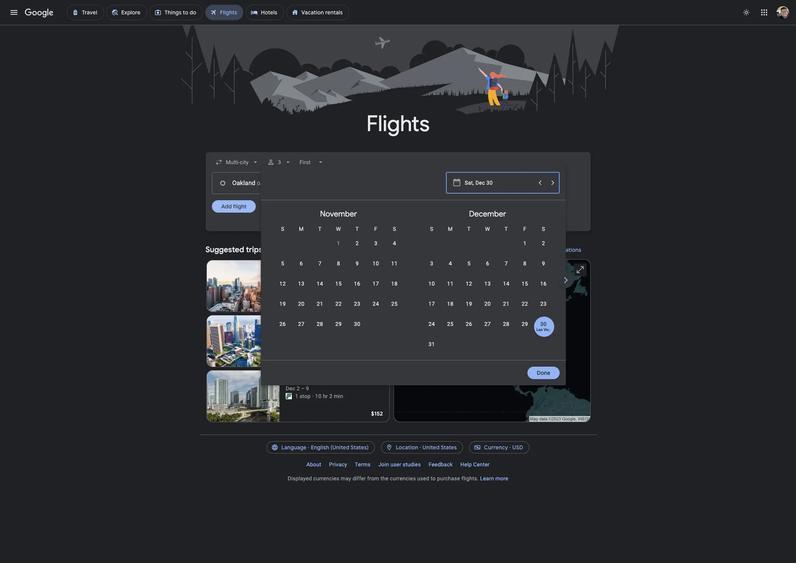 Task type: vqa. For each thing, say whether or not it's contained in the screenshot.


Task type: locate. For each thing, give the bounding box(es) containing it.
24 button up 31
[[423, 320, 441, 339]]

25 inside 'december' row group
[[447, 321, 454, 327]]

159 US dollars text field
[[371, 300, 383, 307]]

1 19 from the left
[[280, 301, 286, 307]]

1 horizontal spatial 27 button
[[478, 320, 497, 339]]

13
[[298, 281, 305, 287], [485, 281, 491, 287]]

7 button inside 'december' row group
[[497, 260, 516, 278]]

23 inside november row group
[[354, 301, 360, 307]]

20
[[298, 301, 305, 307], [485, 301, 491, 307]]

1 26 from the left
[[280, 321, 286, 327]]

tue, nov 7 element
[[318, 260, 322, 268]]

20 for wed, dec 20 element
[[485, 301, 491, 307]]

18 button up mon, dec 25 element
[[441, 300, 460, 319]]

0 horizontal spatial 11
[[391, 261, 398, 267]]

1 horizontal spatial 30
[[541, 321, 547, 327]]

25 button right $159 in the bottom of the page
[[385, 300, 404, 319]]

1 horizontal spatial 5
[[468, 261, 471, 267]]

25 inside november row group
[[391, 301, 398, 307]]

1 vertical spatial 11 button
[[441, 280, 460, 299]]

3 inside row
[[430, 261, 433, 267]]

1 12 from the left
[[280, 281, 286, 287]]

2 27 from the left
[[485, 321, 491, 327]]

11 button up mon, dec 18 element
[[441, 280, 460, 299]]

23 right fri, dec 22 element
[[541, 301, 547, 307]]

11 button
[[385, 260, 404, 278], [441, 280, 460, 299]]

fri, dec 15 element
[[522, 280, 528, 288]]

2 15 from the left
[[522, 281, 528, 287]]

12 button inside november row group
[[273, 280, 292, 299]]

2 horizontal spatial 8
[[523, 261, 527, 267]]

1 27 from the left
[[298, 321, 305, 327]]

24 left sat, nov 25 "element"
[[373, 301, 379, 307]]

wed, dec 20 element
[[485, 300, 491, 308]]

10 for sun, dec 10 element
[[429, 281, 435, 287]]

w inside november row group
[[336, 226, 341, 232]]

14
[[317, 281, 323, 287], [503, 281, 510, 287]]

w for november
[[336, 226, 341, 232]]

13 down the york at the top of page
[[298, 281, 305, 287]]

30 for 30
[[354, 321, 360, 327]]

english (united states)
[[311, 444, 369, 451]]

24 inside november row group
[[373, 301, 379, 307]]

23 button up sat, dec 30, departure date. "element"
[[534, 300, 553, 319]]

1 horizontal spatial 15 button
[[516, 280, 534, 299]]

21 inside november row group
[[317, 301, 323, 307]]

1 min from the top
[[334, 283, 343, 289]]

18 button
[[385, 280, 404, 299], [441, 300, 460, 319]]

3 for sun, dec 3 element
[[430, 261, 433, 267]]

2 inside suggested trips from san francisco region
[[329, 393, 333, 400]]

2 for november
[[356, 240, 359, 247]]

1 13 from the left
[[298, 281, 305, 287]]

f inside 'december' row group
[[523, 226, 527, 232]]

24 inside 'december' row group
[[429, 321, 435, 327]]

23 button up thu, nov 30 element
[[348, 300, 367, 319]]

0 horizontal spatial 2
[[329, 393, 333, 400]]

fri, dec 29 element
[[522, 320, 528, 328]]

19 left mon, nov 20 element
[[280, 301, 286, 307]]

1 horizontal spatial 26 button
[[460, 320, 478, 339]]

12 inside november row group
[[280, 281, 286, 287]]

19 right mon, dec 18 element
[[466, 301, 472, 307]]

1 vertical spatial 3
[[374, 240, 377, 247]]

1 horizontal spatial 29
[[522, 321, 528, 327]]

1 stop from the top
[[300, 283, 311, 289]]

grid
[[264, 203, 711, 365]]

 image
[[312, 393, 314, 400]]

22 for fri, dec 22 element
[[522, 301, 528, 307]]

16 for sat, dec 16 element
[[541, 281, 547, 287]]

1 s from the left
[[281, 226, 284, 232]]

20 right sun, nov 19 element
[[298, 301, 305, 307]]

hr for 10
[[323, 393, 328, 400]]

sun, dec 24 element
[[429, 320, 435, 328]]

grid containing november
[[264, 203, 711, 365]]

1 14 from the left
[[317, 281, 323, 287]]

25 for sat, nov 25 "element"
[[391, 301, 398, 307]]

2 5 from the left
[[468, 261, 471, 267]]

1 horizontal spatial 4
[[449, 261, 452, 267]]

8 button up fri, dec 15 element at right
[[516, 260, 534, 278]]

6 button up mon, nov 13 element
[[292, 260, 311, 278]]

2 29 from the left
[[522, 321, 528, 327]]

1 7 button from the left
[[311, 260, 329, 278]]

10 inside suggested trips from san francisco region
[[315, 393, 322, 400]]

18 inside november row group
[[391, 281, 398, 287]]

26 for tue, dec 26 element
[[466, 321, 472, 327]]

13 button
[[292, 280, 311, 299], [478, 280, 497, 299]]

22 inside november row group
[[336, 301, 342, 307]]

hr
[[320, 283, 325, 289], [323, 393, 328, 400]]

1 horizontal spatial 4 button
[[441, 260, 460, 278]]

2 6 from the left
[[486, 261, 489, 267]]

0 horizontal spatial 14
[[317, 281, 323, 287]]

0 horizontal spatial 24
[[373, 301, 379, 307]]

0 horizontal spatial from
[[264, 245, 282, 255]]

$159
[[371, 300, 383, 307]]

24 left mon, dec 25 element
[[429, 321, 435, 327]]

1 horizontal spatial 28 button
[[497, 320, 516, 339]]

w inside 'december' row group
[[485, 226, 490, 232]]

29 button
[[329, 320, 348, 339], [516, 320, 534, 339]]

2 button inside 'december' row group
[[534, 240, 553, 258]]

min for 10 hr 2 min
[[334, 393, 343, 400]]

6 inside 'december' row group
[[486, 261, 489, 267]]

5 inside 'december' row group
[[468, 261, 471, 267]]

6 inside november row group
[[300, 261, 303, 267]]

0 vertical spatial stop
[[300, 283, 311, 289]]

9 left fri, nov 10 element on the left of the page
[[356, 261, 359, 267]]

2 dec from the top
[[286, 386, 295, 392]]

1 horizontal spatial 20 button
[[478, 300, 497, 319]]

28 inside 'december' row group
[[503, 321, 510, 327]]

2 t from the left
[[356, 226, 359, 232]]

0 horizontal spatial 11 button
[[385, 260, 404, 278]]

0 horizontal spatial 3
[[278, 159, 281, 165]]

1 t from the left
[[318, 226, 322, 232]]

s up san
[[281, 226, 284, 232]]

m up francisco
[[299, 226, 304, 232]]

2 12 button from the left
[[460, 280, 478, 299]]

15 right 38
[[336, 281, 342, 287]]

12
[[280, 281, 286, 287], [466, 281, 472, 287]]

9 button up sat, dec 16 element
[[534, 260, 553, 278]]

14 button up tue, nov 21 element
[[311, 280, 329, 299]]

1 stop
[[295, 283, 311, 289], [295, 393, 311, 400]]

18 for sat, nov 18 element
[[391, 281, 398, 287]]

14 right the wed, dec 13 element
[[503, 281, 510, 287]]

27
[[298, 321, 305, 327], [485, 321, 491, 327]]

10 inside november row group
[[373, 261, 379, 267]]

1 12 button from the left
[[273, 280, 292, 299]]

15 right thu, dec 14 'element'
[[522, 281, 528, 287]]

12 down "new"
[[280, 281, 286, 287]]

16 right fri, dec 15 element at right
[[541, 281, 547, 287]]

2 button inside november row group
[[348, 240, 367, 258]]

1 horizontal spatial 17
[[429, 301, 435, 307]]

21 button up tue, nov 28 element
[[311, 300, 329, 319]]

19 button
[[273, 300, 292, 319], [460, 300, 478, 319]]

0 horizontal spatial f
[[374, 226, 377, 232]]

15 for fri, dec 15 element at right
[[522, 281, 528, 287]]

3 button up sun, dec 10 element
[[423, 260, 441, 278]]

30 right wed, nov 29 element
[[354, 321, 360, 327]]

sat, dec 2 element
[[542, 240, 545, 247]]

3 button
[[367, 240, 385, 258], [423, 260, 441, 278]]

23 left fri, nov 24 element
[[354, 301, 360, 307]]

16 left fri, nov 17 element
[[354, 281, 360, 287]]

$84
[[373, 355, 383, 362]]

16 button up thu, nov 23 "element"
[[348, 280, 367, 299]]

14 inside november row group
[[317, 281, 323, 287]]

1 horizontal spatial 13
[[485, 281, 491, 287]]

26 left wed, dec 27 element
[[466, 321, 472, 327]]

2 2 button from the left
[[534, 240, 553, 258]]

22 left sat, dec 23 element
[[522, 301, 528, 307]]

20 button
[[292, 300, 311, 319], [478, 300, 497, 319]]

28 right wed, dec 27 element
[[503, 321, 510, 327]]

1 vertical spatial 24
[[429, 321, 435, 327]]

0 horizontal spatial 27 button
[[292, 320, 311, 339]]

21 right wed, dec 20 element
[[503, 301, 510, 307]]

2 – 9 inside the "miami dec 2 – 9"
[[297, 386, 309, 392]]

5 button
[[273, 260, 292, 278], [460, 260, 478, 278]]

9
[[356, 261, 359, 267], [542, 261, 545, 267]]

s
[[281, 226, 284, 232], [393, 226, 396, 232], [430, 226, 433, 232], [542, 226, 545, 232]]

28 right the mon, nov 27 element
[[317, 321, 323, 327]]

8 right thu, dec 7 element
[[523, 261, 527, 267]]

16 inside november row group
[[354, 281, 360, 287]]

currencies down privacy "link"
[[313, 476, 339, 482]]

1 13 button from the left
[[292, 280, 311, 299]]

7 button
[[311, 260, 329, 278], [497, 260, 516, 278]]

4 right sun, dec 3 element
[[449, 261, 452, 267]]

1 button up wed, nov 8 element
[[329, 240, 348, 258]]

25
[[391, 301, 398, 307], [447, 321, 454, 327]]

5 button up tue, dec 12 element
[[460, 260, 478, 278]]

18 button up sat, nov 25 "element"
[[385, 280, 404, 299]]

0 horizontal spatial 21
[[317, 301, 323, 307]]

30
[[354, 321, 360, 327], [541, 321, 547, 327]]

5 button up sun, nov 12 'element'
[[273, 260, 292, 278]]

18 inside 'december' row group
[[447, 301, 454, 307]]

1 21 button from the left
[[311, 300, 329, 319]]

1 horizontal spatial 20
[[485, 301, 491, 307]]

thu, dec 28 element
[[503, 320, 510, 328]]

29 for fri, dec 29 element
[[522, 321, 528, 327]]

0 horizontal spatial 9
[[356, 261, 359, 267]]

dec down "new"
[[286, 275, 295, 282]]

1 horizontal spatial 14 button
[[497, 280, 516, 299]]

hr right frontier image
[[323, 393, 328, 400]]

29 button left las
[[516, 320, 534, 339]]

fri, dec 1 element
[[523, 240, 527, 247]]

11 inside 'december' row group
[[447, 281, 454, 287]]

17 for sun, dec 17 element
[[429, 301, 435, 307]]

0 horizontal spatial 25
[[391, 301, 398, 307]]

29 inside 'december' row group
[[522, 321, 528, 327]]

6 left thu, dec 7 element
[[486, 261, 489, 267]]

10 inside 'december' row group
[[429, 281, 435, 287]]

19 inside 'december' row group
[[466, 301, 472, 307]]

26 inside november row group
[[280, 321, 286, 327]]

14 button
[[311, 280, 329, 299], [497, 280, 516, 299]]

2 stop from the top
[[300, 393, 311, 400]]

row containing 19
[[273, 297, 404, 319]]

1 horizontal spatial 8
[[337, 261, 340, 267]]

1 horizontal spatial 25
[[447, 321, 454, 327]]

2 29 button from the left
[[516, 320, 534, 339]]

f up 'fri, nov 3' 'element'
[[374, 226, 377, 232]]

3 button
[[264, 153, 295, 172]]

stop down the "miami dec 2 – 9" at bottom
[[300, 393, 311, 400]]

2 16 button from the left
[[534, 280, 553, 299]]

10 button up fri, nov 17 element
[[367, 260, 385, 278]]

20 button up the mon, nov 27 element
[[292, 300, 311, 319]]

16 button
[[348, 280, 367, 299], [534, 280, 553, 299]]

1 horizontal spatial 19
[[466, 301, 472, 307]]

done button
[[528, 367, 560, 379]]

7
[[318, 261, 322, 267], [505, 261, 508, 267]]

22 inside 'december' row group
[[522, 301, 528, 307]]

10 right frontier image
[[315, 393, 322, 400]]

29 button right tue, nov 28 element
[[329, 320, 348, 339]]

0 horizontal spatial 10 button
[[367, 260, 385, 278]]

flight
[[233, 203, 246, 210]]

4 inside november row group
[[393, 240, 396, 247]]

currencies
[[313, 476, 339, 482], [390, 476, 416, 482]]

2 28 from the left
[[503, 321, 510, 327]]

0 horizontal spatial 16
[[354, 281, 360, 287]]

28 button right the mon, nov 27 element
[[311, 320, 329, 339]]

24 for sun, dec 24 element
[[429, 321, 435, 327]]

20 inside november row group
[[298, 301, 305, 307]]

27 button
[[292, 320, 311, 339], [478, 320, 497, 339]]

1 vertical spatial dec
[[286, 386, 295, 392]]

w
[[336, 226, 341, 232], [485, 226, 490, 232]]

0 horizontal spatial 16 button
[[348, 280, 367, 299]]

december
[[469, 209, 506, 219]]

mon, nov 27 element
[[298, 320, 305, 328]]

21 inside 'december' row group
[[503, 301, 510, 307]]

mon, dec 25 element
[[447, 320, 454, 328]]

11 for mon, dec 11 element
[[447, 281, 454, 287]]

0 vertical spatial 25
[[391, 301, 398, 307]]

27 right los
[[298, 321, 305, 327]]

6 button
[[292, 260, 311, 278], [478, 260, 497, 278]]

20 button up wed, dec 27 element
[[478, 300, 497, 319]]

1 horizontal spatial 6
[[486, 261, 489, 267]]

28 for thu, dec 28 element
[[503, 321, 510, 327]]

0 vertical spatial min
[[334, 283, 343, 289]]

0 horizontal spatial 2 button
[[348, 240, 367, 258]]

2 19 from the left
[[466, 301, 472, 307]]

2 s from the left
[[393, 226, 396, 232]]

12 for tue, dec 12 element
[[466, 281, 472, 287]]

2 19 button from the left
[[460, 300, 478, 319]]

15 inside november row group
[[336, 281, 342, 287]]

28
[[317, 321, 323, 327], [503, 321, 510, 327]]

0 vertical spatial 3
[[278, 159, 281, 165]]

26 left the mon, nov 27 element
[[280, 321, 286, 327]]

user
[[391, 462, 401, 468]]

2
[[356, 240, 359, 247], [542, 240, 545, 247], [329, 393, 333, 400]]

new york dec 2 – 9
[[286, 267, 313, 282]]

learn
[[480, 476, 494, 482]]

30 las vegas
[[537, 321, 555, 332]]

5 left "new"
[[281, 261, 284, 267]]

1 horizontal spatial 23 button
[[534, 300, 553, 319]]

29
[[336, 321, 342, 327], [522, 321, 528, 327]]

row containing 24
[[423, 317, 555, 339]]

1 horizontal spatial 7
[[505, 261, 508, 267]]

12 inside 'december' row group
[[466, 281, 472, 287]]

None field
[[212, 155, 262, 169], [297, 155, 328, 169], [212, 155, 262, 169], [297, 155, 328, 169]]

11 right fri, nov 10 element on the left of the page
[[391, 261, 398, 267]]

english
[[311, 444, 329, 451]]

7 for tue, nov 7 element
[[318, 261, 322, 267]]

24 for fri, nov 24 element
[[373, 301, 379, 307]]

23 inside 'december' row group
[[541, 301, 547, 307]]

2 f from the left
[[523, 226, 527, 232]]

7 for thu, dec 7 element
[[505, 261, 508, 267]]

5 inside november row group
[[281, 261, 284, 267]]

dec up frontier image
[[286, 386, 295, 392]]

17 inside november row group
[[373, 281, 379, 287]]

9 inside 'december' row group
[[542, 261, 545, 267]]

2 27 button from the left
[[478, 320, 497, 339]]

0 horizontal spatial 3 button
[[367, 240, 385, 258]]

currencies down join user studies
[[390, 476, 416, 482]]

22 button up fri, dec 29 element
[[516, 300, 534, 319]]

2 inside 'december' row group
[[542, 240, 545, 247]]

8 for wed, nov 8 element
[[337, 261, 340, 267]]

25 button
[[385, 300, 404, 319], [441, 320, 460, 339]]

3 inside november row group
[[374, 240, 377, 247]]

from inside suggested trips from san francisco region
[[264, 245, 282, 255]]

2 – 9 down the york at the top of page
[[297, 275, 309, 282]]

8
[[337, 261, 340, 267], [523, 261, 527, 267], [315, 283, 318, 289]]

0 horizontal spatial 23 button
[[348, 300, 367, 319]]

1 vertical spatial 18
[[447, 301, 454, 307]]

27 left thu, dec 28 element
[[485, 321, 491, 327]]

0 horizontal spatial 19
[[280, 301, 286, 307]]

17 inside 'december' row group
[[429, 301, 435, 307]]

2 23 from the left
[[541, 301, 547, 307]]

0 vertical spatial 18
[[391, 281, 398, 287]]

trips
[[246, 245, 263, 255]]

17 left mon, dec 18 element
[[429, 301, 435, 307]]

frontier image
[[286, 393, 292, 400]]

1 5 from the left
[[281, 261, 284, 267]]

17 button up sun, dec 24 element
[[423, 300, 441, 319]]

0 horizontal spatial 7
[[318, 261, 322, 267]]

28 button
[[311, 320, 329, 339], [497, 320, 516, 339]]

2 13 from the left
[[485, 281, 491, 287]]

2 1 button from the left
[[516, 240, 534, 258]]

2 30 from the left
[[541, 321, 547, 327]]

fri, nov 10 element
[[373, 260, 379, 268]]

1 vertical spatial 2 – 9
[[297, 386, 309, 392]]

27 inside 'december' row group
[[485, 321, 491, 327]]

miami
[[286, 377, 304, 385]]

from left the
[[367, 476, 379, 482]]

8 inside suggested trips from san francisco region
[[315, 283, 318, 289]]

1 horizontal spatial 24 button
[[423, 320, 441, 339]]

0 vertical spatial 17 button
[[367, 280, 385, 299]]

25 left tue, dec 26 element
[[447, 321, 454, 327]]

7 inside 'december' row group
[[505, 261, 508, 267]]

6 for mon, nov 6 element
[[300, 261, 303, 267]]

sun, dec 17 element
[[429, 300, 435, 308]]

s up 'sat, nov 4' element
[[393, 226, 396, 232]]

from
[[264, 245, 282, 255], [367, 476, 379, 482]]

0 horizontal spatial 9 button
[[348, 260, 367, 278]]

1 horizontal spatial w
[[485, 226, 490, 232]]

15 button up fri, dec 22 element
[[516, 280, 534, 299]]

1 vertical spatial 25 button
[[441, 320, 460, 339]]

1 horizontal spatial 29 button
[[516, 320, 534, 339]]

1 22 button from the left
[[329, 300, 348, 319]]

1 1 button from the left
[[329, 240, 348, 258]]

1 22 from the left
[[336, 301, 342, 307]]

10 left sat, nov 11 element
[[373, 261, 379, 267]]

1 button for december
[[516, 240, 534, 258]]

24
[[373, 301, 379, 307], [429, 321, 435, 327]]

2 12 from the left
[[466, 281, 472, 287]]

14 button up thu, dec 21 element
[[497, 280, 516, 299]]

0 horizontal spatial 26 button
[[273, 320, 292, 339]]

7 button up tue, nov 14 element
[[311, 260, 329, 278]]

2 horizontal spatial 2
[[542, 240, 545, 247]]

3 button up fri, nov 10 element on the left of the page
[[367, 240, 385, 258]]

1 horizontal spatial 3 button
[[423, 260, 441, 278]]

0 horizontal spatial 13 button
[[292, 280, 311, 299]]

2 7 from the left
[[505, 261, 508, 267]]

wed, dec 6 element
[[486, 260, 489, 268]]

20 right tue, dec 19 element
[[485, 301, 491, 307]]

change appearance image
[[737, 3, 756, 22]]

0 horizontal spatial w
[[336, 226, 341, 232]]

6 right "new"
[[300, 261, 303, 267]]

w up wed, nov 1 element
[[336, 226, 341, 232]]

2 m from the left
[[448, 226, 453, 232]]

suggested trips from san francisco region
[[206, 241, 591, 426]]

row group
[[562, 203, 711, 357]]

1 16 from the left
[[354, 281, 360, 287]]

13 for the wed, dec 13 element
[[485, 281, 491, 287]]

row containing 3
[[423, 256, 553, 278]]

29 inside november row group
[[336, 321, 342, 327]]

1 horizontal spatial 10
[[373, 261, 379, 267]]

stop
[[300, 283, 311, 289], [300, 393, 311, 400]]

sat, nov 11 element
[[391, 260, 398, 268]]

7 inside november row group
[[318, 261, 322, 267]]

19 inside november row group
[[280, 301, 286, 307]]

may
[[341, 476, 351, 482]]

17 for fri, nov 17 element
[[373, 281, 379, 287]]

21 button up thu, dec 28 element
[[497, 300, 516, 319]]

sun, nov 5 element
[[281, 260, 284, 268]]

0 horizontal spatial 22 button
[[329, 300, 348, 319]]

2 21 button from the left
[[497, 300, 516, 319]]

2 9 from the left
[[542, 261, 545, 267]]

29 left sat, dec 30, departure date. "element"
[[522, 321, 528, 327]]

1 28 from the left
[[317, 321, 323, 327]]

5 right mon, dec 4 element
[[468, 261, 471, 267]]

4 inside 'december' row group
[[449, 261, 452, 267]]

5 for tue, dec 5 element
[[468, 261, 471, 267]]

0 horizontal spatial 25 button
[[385, 300, 404, 319]]

1 21 from the left
[[317, 301, 323, 307]]

11 inside november row group
[[391, 261, 398, 267]]

united
[[423, 444, 440, 451]]

0 horizontal spatial 4 button
[[385, 240, 404, 258]]

1 horizontal spatial 23
[[541, 301, 547, 307]]

0 horizontal spatial 17
[[373, 281, 379, 287]]

add flight button
[[212, 200, 256, 213]]

27 inside november row group
[[298, 321, 305, 327]]

wed, dec 27 element
[[485, 320, 491, 328]]

2 – 9
[[297, 275, 309, 282], [297, 386, 309, 392]]

19
[[280, 301, 286, 307], [466, 301, 472, 307]]

0 horizontal spatial 19 button
[[273, 300, 292, 319]]

1 30 from the left
[[354, 321, 360, 327]]

1 f from the left
[[374, 226, 377, 232]]

1 28 button from the left
[[311, 320, 329, 339]]

help center
[[461, 462, 490, 468]]

2 26 from the left
[[466, 321, 472, 327]]

25 for mon, dec 25 element
[[447, 321, 454, 327]]

28 inside november row group
[[317, 321, 323, 327]]

3 s from the left
[[430, 226, 433, 232]]

t
[[318, 226, 322, 232], [356, 226, 359, 232], [467, 226, 471, 232], [505, 226, 508, 232]]

11 button up sat, nov 18 element
[[385, 260, 404, 278]]

2 min from the top
[[334, 393, 343, 400]]

1 horizontal spatial 3
[[374, 240, 377, 247]]

united states
[[423, 444, 457, 451]]

join user studies
[[378, 462, 421, 468]]

4 for mon, dec 4 element
[[449, 261, 452, 267]]

row
[[329, 233, 404, 258], [516, 233, 553, 258], [273, 256, 404, 278], [423, 256, 553, 278], [273, 276, 404, 299], [423, 276, 553, 299], [273, 297, 404, 319], [423, 297, 553, 319], [273, 317, 367, 339], [423, 317, 555, 339]]

84 US dollars text field
[[373, 355, 383, 362]]

30 inside button
[[354, 321, 360, 327]]

8 hr 38 min
[[315, 283, 343, 289]]

0 horizontal spatial m
[[299, 226, 304, 232]]

0 horizontal spatial 15 button
[[329, 280, 348, 299]]

thu, nov 30 element
[[354, 320, 360, 328]]

thu, dec 21 element
[[503, 300, 510, 308]]

1 right frontier image
[[295, 393, 298, 400]]

13 button up mon, nov 20 element
[[292, 280, 311, 299]]

22 for wed, nov 22 element
[[336, 301, 342, 307]]

1 19 button from the left
[[273, 300, 292, 319]]

1 horizontal spatial f
[[523, 226, 527, 232]]

14 for tue, nov 14 element
[[317, 281, 323, 287]]

1 7 from the left
[[318, 261, 322, 267]]

1 horizontal spatial 19 button
[[460, 300, 478, 319]]

9 button
[[348, 260, 367, 278], [534, 260, 553, 278]]

0 horizontal spatial 12 button
[[273, 280, 292, 299]]

san
[[283, 245, 297, 255]]

1 m from the left
[[299, 226, 304, 232]]

november row group
[[264, 203, 413, 357]]

tue, dec 19 element
[[466, 300, 472, 308]]

2 14 from the left
[[503, 281, 510, 287]]

4 button up mon, dec 11 element
[[441, 260, 460, 278]]

wed, nov 29 element
[[336, 320, 342, 328]]

0 horizontal spatial 6
[[300, 261, 303, 267]]

2 22 from the left
[[522, 301, 528, 307]]

1 w from the left
[[336, 226, 341, 232]]

0 horizontal spatial 13
[[298, 281, 305, 287]]

0 horizontal spatial 8 button
[[329, 260, 348, 278]]

1 23 from the left
[[354, 301, 360, 307]]

16 inside 'december' row group
[[541, 281, 547, 287]]

mon, nov 20 element
[[298, 300, 305, 308]]

2 20 button from the left
[[478, 300, 497, 319]]

1 20 button from the left
[[292, 300, 311, 319]]

14 inside 'december' row group
[[503, 281, 510, 287]]

1 stop down new york dec 2 – 9
[[295, 283, 311, 289]]

16
[[354, 281, 360, 287], [541, 281, 547, 287]]

f
[[374, 226, 377, 232], [523, 226, 527, 232]]

4 down search "button"
[[393, 240, 396, 247]]

20 inside 'december' row group
[[485, 301, 491, 307]]

8 for 8 hr 38 min
[[315, 283, 318, 289]]

17 right thu, nov 16 element
[[373, 281, 379, 287]]

row containing 26
[[273, 317, 367, 339]]

30 button
[[348, 320, 367, 339]]

f for december
[[523, 226, 527, 232]]

18 left tue, dec 19 element
[[447, 301, 454, 307]]

1 horizontal spatial m
[[448, 226, 453, 232]]

0 horizontal spatial 29
[[336, 321, 342, 327]]

1 button
[[329, 240, 348, 258], [516, 240, 534, 258]]

1 horizontal spatial 6 button
[[478, 260, 497, 278]]

4 button
[[385, 240, 404, 258], [441, 260, 460, 278]]

Flight search field
[[199, 152, 711, 386]]

displayed currencies may differ from the currencies used to purchase flights. learn more
[[288, 476, 509, 482]]

23 button
[[348, 300, 367, 319], [534, 300, 553, 319]]

0 horizontal spatial 20 button
[[292, 300, 311, 319]]

min for 8 hr 38 min
[[334, 283, 343, 289]]

hr left 38
[[320, 283, 325, 289]]

1 inside 'december' row group
[[523, 240, 527, 247]]

30 inside the 30 las vegas
[[541, 321, 547, 327]]

15 button
[[329, 280, 348, 299], [516, 280, 534, 299]]

2 20 from the left
[[485, 301, 491, 307]]

row containing 10
[[423, 276, 553, 299]]

0 horizontal spatial 12
[[280, 281, 286, 287]]

9 down explore
[[542, 261, 545, 267]]

26 button left wed, dec 27 element
[[460, 320, 478, 339]]

tue, nov 28 element
[[317, 320, 323, 328]]

s up sat, dec 2 element
[[542, 226, 545, 232]]

21 for tue, nov 21 element
[[317, 301, 323, 307]]

1 inside november row group
[[337, 240, 340, 247]]

f inside november row group
[[374, 226, 377, 232]]

15 inside 'december' row group
[[522, 281, 528, 287]]

1 2 – 9 from the top
[[297, 275, 309, 282]]

1 20 from the left
[[298, 301, 305, 307]]

1 horizontal spatial 12
[[466, 281, 472, 287]]

1 currencies from the left
[[313, 476, 339, 482]]

9 inside november row group
[[356, 261, 359, 267]]

12 left the wed, dec 13 element
[[466, 281, 472, 287]]

sat, dec 30, departure date. element
[[541, 320, 547, 328]]

2 23 button from the left
[[534, 300, 553, 319]]

27 button right sun, nov 26 element
[[292, 320, 311, 339]]

2 2 – 9 from the top
[[297, 386, 309, 392]]

2 16 from the left
[[541, 281, 547, 287]]

fri, nov 17 element
[[373, 280, 379, 288]]

1 horizontal spatial 22 button
[[516, 300, 534, 319]]

13 inside november row group
[[298, 281, 305, 287]]

8 inside 'december' row group
[[523, 261, 527, 267]]

1 vertical spatial 1 stop
[[295, 393, 311, 400]]

1 horizontal spatial 9 button
[[534, 260, 553, 278]]

17
[[373, 281, 379, 287], [429, 301, 435, 307]]

row containing 17
[[423, 297, 553, 319]]

1 5 button from the left
[[273, 260, 292, 278]]

1 29 button from the left
[[329, 320, 348, 339]]

1 9 from the left
[[356, 261, 359, 267]]

1 15 from the left
[[336, 281, 342, 287]]

1 horizontal spatial 2
[[356, 240, 359, 247]]

1 27 button from the left
[[292, 320, 311, 339]]

6
[[300, 261, 303, 267], [486, 261, 489, 267]]

13 inside 'december' row group
[[485, 281, 491, 287]]

19 button up tue, dec 26 element
[[460, 300, 478, 319]]

8 button up wed, nov 15 element
[[329, 260, 348, 278]]

8 button
[[329, 260, 348, 278], [516, 260, 534, 278]]

27 button left thu, dec 28 element
[[478, 320, 497, 339]]

1 29 from the left
[[336, 321, 342, 327]]

18 right fri, nov 17 element
[[391, 281, 398, 287]]

2 w from the left
[[485, 226, 490, 232]]

0 horizontal spatial 7 button
[[311, 260, 329, 278]]

2 inside november row group
[[356, 240, 359, 247]]

sun, nov 26 element
[[280, 320, 286, 328]]

27 for wed, dec 27 element
[[485, 321, 491, 327]]

1 6 from the left
[[300, 261, 303, 267]]

to
[[431, 476, 436, 482]]

7 down francisco
[[318, 261, 322, 267]]

8 inside november row group
[[337, 261, 340, 267]]

29 for wed, nov 29 element
[[336, 321, 342, 327]]

7 button inside november row group
[[311, 260, 329, 278]]

26 inside 'december' row group
[[466, 321, 472, 327]]

1 horizontal spatial 26
[[466, 321, 472, 327]]

0 vertical spatial 4 button
[[385, 240, 404, 258]]



Task type: describe. For each thing, give the bounding box(es) containing it.
november
[[320, 209, 357, 219]]

sat, nov 4 element
[[393, 240, 396, 247]]

add flight
[[221, 203, 246, 210]]

sat, nov 18 element
[[391, 280, 398, 288]]

1 vertical spatial 24 button
[[423, 320, 441, 339]]

9 for sat, dec 9 'element'
[[542, 261, 545, 267]]

explore destinations
[[529, 247, 581, 254]]

1 down new york dec 2 – 9
[[295, 283, 298, 289]]

help
[[461, 462, 472, 468]]

5 for sun, nov 5 element
[[281, 261, 284, 267]]

join
[[378, 462, 389, 468]]

3 for 'fri, nov 3' 'element'
[[374, 240, 377, 247]]

dec inside new york dec 2 – 9
[[286, 275, 295, 282]]

destinations
[[550, 247, 581, 254]]

152 US dollars text field
[[371, 410, 383, 417]]

explore destinations button
[[520, 241, 591, 259]]

23 for thu, nov 23 "element"
[[354, 301, 360, 307]]

1 horizontal spatial 18 button
[[441, 300, 460, 319]]

0 horizontal spatial 18 button
[[385, 280, 404, 299]]

vegas
[[544, 328, 555, 332]]

1 1 stop from the top
[[295, 283, 311, 289]]

1 vertical spatial 3 button
[[423, 260, 441, 278]]

search
[[395, 227, 413, 234]]

mon, dec 11 element
[[447, 280, 454, 288]]

thu, nov 16 element
[[354, 280, 360, 288]]

3 inside popup button
[[278, 159, 281, 165]]

displayed
[[288, 476, 312, 482]]

mon, dec 18 element
[[447, 300, 454, 308]]

2 5 button from the left
[[460, 260, 478, 278]]

tue, dec 26 element
[[466, 320, 472, 328]]

suggested trips from san francisco
[[206, 245, 333, 255]]

8 for 'fri, dec 8' element
[[523, 261, 527, 267]]

mon, nov 6 element
[[300, 260, 303, 268]]

w for december
[[485, 226, 490, 232]]

help center link
[[457, 459, 494, 471]]

m for november
[[299, 226, 304, 232]]

wed, nov 8 element
[[337, 260, 340, 268]]

0 vertical spatial 25 button
[[385, 300, 404, 319]]

31
[[429, 341, 435, 348]]

1 6 button from the left
[[292, 260, 311, 278]]

13 for mon, nov 13 element
[[298, 281, 305, 287]]

row containing 5
[[273, 256, 404, 278]]

1 horizontal spatial 10 button
[[423, 280, 441, 299]]

14 for thu, dec 14 'element'
[[503, 281, 510, 287]]

mon, dec 4 element
[[449, 260, 452, 268]]

1 vertical spatial 4 button
[[441, 260, 460, 278]]

16 for thu, nov 16 element
[[354, 281, 360, 287]]

2 13 button from the left
[[478, 280, 497, 299]]

sat, nov 25 element
[[391, 300, 398, 308]]

wed, dec 13 element
[[485, 280, 491, 288]]

york
[[300, 267, 313, 275]]

sun, nov 12 element
[[280, 280, 286, 288]]

$152
[[371, 410, 383, 417]]

miami dec 2 – 9
[[286, 377, 309, 392]]

location
[[396, 444, 418, 451]]

Departure text field
[[465, 172, 534, 193]]

wed, nov 22 element
[[336, 300, 342, 308]]

language
[[281, 444, 307, 451]]

feedback link
[[425, 459, 457, 471]]

wed, nov 1 element
[[337, 240, 340, 247]]

sat, dec 16 element
[[541, 280, 547, 288]]

(united
[[331, 444, 350, 451]]

states
[[441, 444, 457, 451]]

1 26 button from the left
[[273, 320, 292, 339]]

francisco
[[298, 245, 333, 255]]

more
[[496, 476, 509, 482]]

19 for sun, nov 19 element
[[280, 301, 286, 307]]

1 vertical spatial 17 button
[[423, 300, 441, 319]]

used
[[417, 476, 429, 482]]

tue, nov 21 element
[[317, 300, 323, 308]]

2 9 button from the left
[[534, 260, 553, 278]]

the
[[381, 476, 389, 482]]

1 horizontal spatial from
[[367, 476, 379, 482]]

tue, nov 14 element
[[317, 280, 323, 288]]

2 button for december
[[534, 240, 553, 258]]

main menu image
[[9, 8, 19, 17]]

usd
[[513, 444, 523, 451]]

2 currencies from the left
[[390, 476, 416, 482]]

1 14 button from the left
[[311, 280, 329, 299]]

1 button for november
[[329, 240, 348, 258]]

tue, dec 5 element
[[468, 260, 471, 268]]

learn more link
[[480, 476, 509, 482]]

27 button inside november row group
[[292, 320, 311, 339]]

1 23 button from the left
[[348, 300, 367, 319]]

10 for fri, nov 10 element on the left of the page
[[373, 261, 379, 267]]

sat, dec 9 element
[[542, 260, 545, 268]]

grid inside 'flight' search field
[[264, 203, 711, 365]]

m for december
[[448, 226, 453, 232]]

2 – 9 inside new york dec 2 – 9
[[297, 275, 309, 282]]

privacy
[[329, 462, 347, 468]]

20 for mon, nov 20 element
[[298, 301, 305, 307]]

flights
[[367, 110, 430, 138]]

Departure text field
[[464, 173, 533, 194]]

12 button inside 'december' row group
[[460, 280, 478, 299]]

studies
[[403, 462, 421, 468]]

2 8 button from the left
[[516, 260, 534, 278]]

about
[[307, 462, 321, 468]]

0 vertical spatial 10 button
[[367, 260, 385, 278]]

tue, dec 12 element
[[466, 280, 472, 288]]

11 for sat, nov 11 element
[[391, 261, 398, 267]]

sun, dec 31 element
[[429, 341, 435, 348]]

0 horizontal spatial 17 button
[[367, 280, 385, 299]]

thu, nov 2 element
[[356, 240, 359, 247]]

add
[[221, 203, 232, 210]]

2 15 button from the left
[[516, 280, 534, 299]]

30 for 30 las vegas
[[541, 321, 547, 327]]

19 for tue, dec 19 element
[[466, 301, 472, 307]]

0 horizontal spatial 24 button
[[367, 300, 385, 319]]

thu, nov 9 element
[[356, 260, 359, 268]]

21 for thu, dec 21 element
[[503, 301, 510, 307]]

terms link
[[351, 459, 375, 471]]

1 horizontal spatial 25 button
[[441, 320, 460, 339]]

fri, dec 8 element
[[523, 260, 527, 268]]

currency
[[484, 444, 508, 451]]

18 for mon, dec 18 element
[[447, 301, 454, 307]]

1 9 button from the left
[[348, 260, 367, 278]]

sun, dec 10 element
[[429, 280, 435, 288]]

1 16 button from the left
[[348, 280, 367, 299]]

1 horizontal spatial 11 button
[[441, 280, 460, 299]]

sun, dec 3 element
[[430, 260, 433, 268]]

new
[[286, 267, 299, 275]]

9 for thu, nov 9 element at the left of page
[[356, 261, 359, 267]]

38
[[326, 283, 333, 289]]

explore
[[529, 247, 548, 254]]

hr for 8
[[320, 283, 325, 289]]

15 for wed, nov 15 element
[[336, 281, 342, 287]]

26 for sun, nov 26 element
[[280, 321, 286, 327]]

los
[[286, 322, 296, 330]]

next image
[[557, 271, 575, 290]]

27 for the mon, nov 27 element
[[298, 321, 305, 327]]

4 for 'sat, nov 4' element
[[393, 240, 396, 247]]

december row group
[[413, 203, 562, 359]]

2 for december
[[542, 240, 545, 247]]

10 for 10 hr 2 min
[[315, 393, 322, 400]]

suggested
[[206, 245, 244, 255]]

join user studies link
[[375, 459, 425, 471]]

4 s from the left
[[542, 226, 545, 232]]

flights.
[[462, 476, 479, 482]]

differ
[[353, 476, 366, 482]]

2 14 button from the left
[[497, 280, 516, 299]]

los angeles
[[286, 322, 321, 330]]

2 button for november
[[348, 240, 367, 258]]

2 1 stop from the top
[[295, 393, 311, 400]]

sun, nov 19 element
[[280, 300, 286, 308]]

wed, nov 15 element
[[336, 280, 342, 288]]

2 28 button from the left
[[497, 320, 516, 339]]

1 15 button from the left
[[329, 280, 348, 299]]

6 for wed, dec 6 'element'
[[486, 261, 489, 267]]

angeles
[[297, 322, 321, 330]]

fri, nov 3 element
[[374, 240, 377, 247]]

thu, dec 14 element
[[503, 280, 510, 288]]

thu, nov 23 element
[[354, 300, 360, 308]]

done
[[537, 370, 551, 377]]

27 button inside 'december' row group
[[478, 320, 497, 339]]

search button
[[378, 223, 419, 238]]

2 6 button from the left
[[478, 260, 497, 278]]

thu, dec 7 element
[[505, 260, 508, 268]]

4 t from the left
[[505, 226, 508, 232]]

1 8 button from the left
[[329, 260, 348, 278]]

28 for tue, nov 28 element
[[317, 321, 323, 327]]

12 for sun, nov 12 'element'
[[280, 281, 286, 287]]

las
[[537, 328, 543, 332]]

purchase
[[437, 476, 460, 482]]

privacy link
[[325, 459, 351, 471]]

row containing 12
[[273, 276, 404, 299]]

center
[[473, 462, 490, 468]]

terms
[[355, 462, 371, 468]]

0 vertical spatial 3 button
[[367, 240, 385, 258]]

fri, nov 24 element
[[373, 300, 379, 308]]

sat, dec 23 element
[[541, 300, 547, 308]]

feedback
[[429, 462, 453, 468]]

about link
[[303, 459, 325, 471]]

mon, nov 13 element
[[298, 280, 305, 288]]

10 hr 2 min
[[315, 393, 343, 400]]

31 button
[[423, 341, 441, 359]]

states)
[[351, 444, 369, 451]]

2 26 button from the left
[[460, 320, 478, 339]]

fri, dec 22 element
[[522, 300, 528, 308]]

f for november
[[374, 226, 377, 232]]

3 t from the left
[[467, 226, 471, 232]]

dec inside the "miami dec 2 – 9"
[[286, 386, 295, 392]]

2 22 button from the left
[[516, 300, 534, 319]]

23 for sat, dec 23 element
[[541, 301, 547, 307]]



